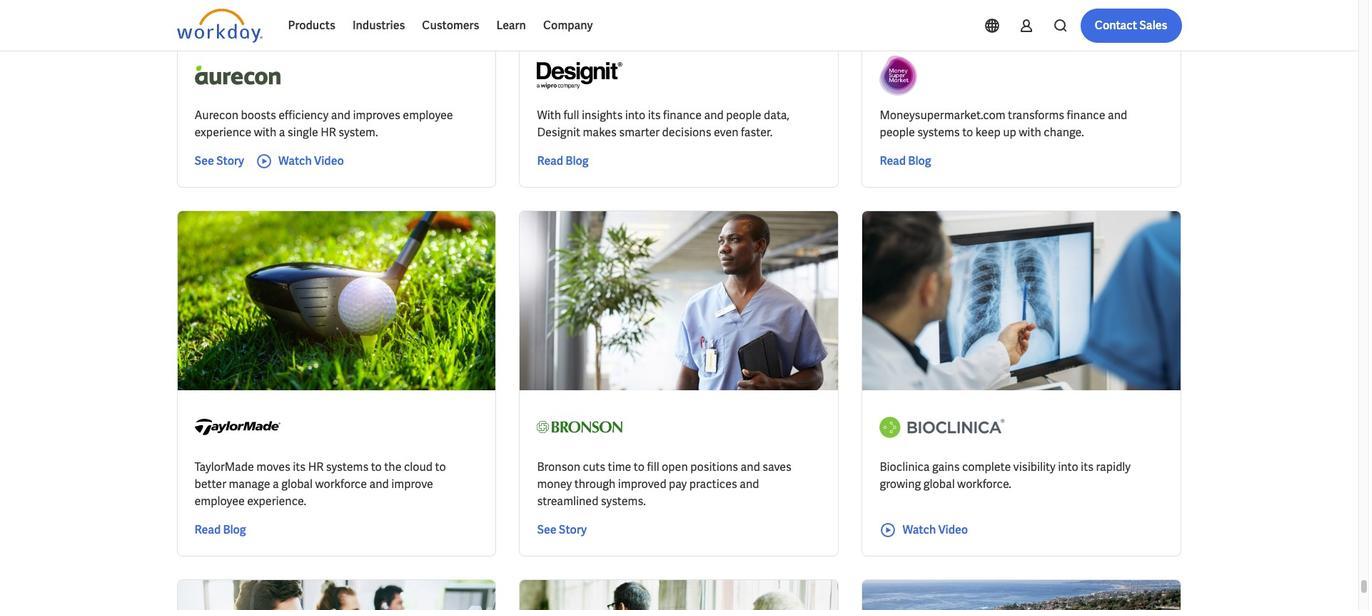 Task type: locate. For each thing, give the bounding box(es) containing it.
its right moves
[[293, 460, 306, 474]]

read blog link for taylormade moves its hr systems to the cloud to better manage a global workforce and improve employee experience.
[[195, 522, 246, 539]]

2 horizontal spatial its
[[1081, 460, 1094, 474]]

1 horizontal spatial read blog link
[[537, 153, 589, 170]]

bronson
[[537, 460, 580, 474]]

1 vertical spatial see
[[537, 522, 557, 537]]

see down experience
[[195, 153, 214, 168]]

contact sales
[[1095, 18, 1167, 33]]

into right visibility
[[1058, 460, 1078, 474]]

see down streamlined
[[537, 522, 557, 537]]

blog down moneysupermarket.com
[[908, 153, 931, 168]]

systems up workforce at the left bottom of page
[[326, 460, 369, 474]]

its left rapidly
[[1081, 460, 1094, 474]]

read blog link
[[537, 153, 589, 170], [880, 153, 931, 170], [195, 522, 246, 539]]

2 horizontal spatial read blog link
[[880, 153, 931, 170]]

moves
[[256, 460, 290, 474]]

1 vertical spatial into
[[1058, 460, 1078, 474]]

story
[[216, 153, 244, 168], [559, 522, 587, 537]]

0 vertical spatial see story
[[195, 153, 244, 168]]

hr right single
[[321, 125, 336, 140]]

finance inside with full insights into its finance and people data, designit makes smarter decisions even faster.
[[663, 108, 702, 123]]

change.
[[1044, 125, 1084, 140]]

systems down moneysupermarket.com
[[917, 125, 960, 140]]

experience
[[195, 125, 251, 140]]

single
[[288, 125, 318, 140]]

faster.
[[741, 125, 773, 140]]

growing
[[880, 477, 921, 492]]

global down gains
[[923, 477, 955, 492]]

blog
[[566, 153, 589, 168], [908, 153, 931, 168], [223, 522, 246, 537]]

a up experience.
[[273, 477, 279, 492]]

0 vertical spatial people
[[726, 108, 761, 123]]

0 horizontal spatial its
[[293, 460, 306, 474]]

1 horizontal spatial its
[[648, 108, 661, 123]]

its
[[648, 108, 661, 123], [293, 460, 306, 474], [1081, 460, 1094, 474]]

1 horizontal spatial watch video
[[902, 522, 968, 537]]

global
[[281, 477, 313, 492], [923, 477, 955, 492]]

its inside taylormade moves its hr systems to the cloud to better manage a global workforce and improve employee experience.
[[293, 460, 306, 474]]

clear all button
[[554, 8, 600, 36]]

moneysupermarket.com
[[880, 108, 1005, 123]]

and inside with full insights into its finance and people data, designit makes smarter decisions even faster.
[[704, 108, 724, 123]]

0 horizontal spatial global
[[281, 477, 313, 492]]

1 horizontal spatial see story link
[[537, 522, 587, 539]]

systems.
[[601, 494, 646, 509]]

0 horizontal spatial read blog
[[195, 522, 246, 537]]

1 horizontal spatial global
[[923, 477, 955, 492]]

2 horizontal spatial blog
[[908, 153, 931, 168]]

to
[[962, 125, 973, 140], [371, 460, 382, 474], [435, 460, 446, 474], [634, 460, 645, 474]]

open
[[662, 460, 688, 474]]

and inside taylormade moves its hr systems to the cloud to better manage a global workforce and improve employee experience.
[[369, 477, 389, 492]]

1 vertical spatial see story link
[[537, 522, 587, 539]]

with full insights into its finance and people data, designit makes smarter decisions even faster.
[[537, 108, 789, 140]]

1 vertical spatial hr
[[308, 460, 324, 474]]

blog for taylormade moves its hr systems to the cloud to better manage a global workforce and improve employee experience.
[[223, 522, 246, 537]]

video down workforce. at the right of the page
[[938, 522, 968, 537]]

1 vertical spatial see story
[[537, 522, 587, 537]]

to inside moneysupermarket.com transforms finance and people systems to keep up with change.
[[962, 125, 973, 140]]

2 with from the left
[[1019, 125, 1041, 140]]

0 horizontal spatial story
[[216, 153, 244, 168]]

1 vertical spatial people
[[880, 125, 915, 140]]

watch video link
[[256, 153, 344, 170], [880, 522, 968, 539]]

hr up workforce at the left bottom of page
[[308, 460, 324, 474]]

0 vertical spatial watch
[[278, 153, 312, 168]]

global up experience.
[[281, 477, 313, 492]]

0 vertical spatial watch video link
[[256, 153, 344, 170]]

full
[[564, 108, 579, 123]]

0 horizontal spatial systems
[[326, 460, 369, 474]]

to left the
[[371, 460, 382, 474]]

0 vertical spatial a
[[279, 125, 285, 140]]

0 horizontal spatial see
[[195, 153, 214, 168]]

read down "designit"
[[537, 153, 563, 168]]

see story down experience
[[195, 153, 244, 168]]

employee down better
[[195, 494, 245, 509]]

0 horizontal spatial people
[[726, 108, 761, 123]]

read blog
[[537, 153, 589, 168], [880, 153, 931, 168], [195, 522, 246, 537]]

1 horizontal spatial people
[[880, 125, 915, 140]]

better
[[195, 477, 226, 492]]

0 horizontal spatial read
[[195, 522, 221, 537]]

system.
[[339, 125, 378, 140]]

employee inside taylormade moves its hr systems to the cloud to better manage a global workforce and improve employee experience.
[[195, 494, 245, 509]]

people up faster.
[[726, 108, 761, 123]]

1 vertical spatial watch
[[902, 522, 936, 537]]

clear
[[558, 16, 582, 29]]

0 vertical spatial employee
[[403, 108, 453, 123]]

with down transforms
[[1019, 125, 1041, 140]]

into inside with full insights into its finance and people data, designit makes smarter decisions even faster.
[[625, 108, 645, 123]]

see story for the bottom the see story link
[[537, 522, 587, 537]]

0 horizontal spatial employee
[[195, 494, 245, 509]]

see story link down experience
[[195, 153, 244, 170]]

moneysupermarket.com transforms finance and people systems to keep up with change.
[[880, 108, 1127, 140]]

workforce
[[315, 477, 367, 492]]

1 horizontal spatial read
[[537, 153, 563, 168]]

with inside moneysupermarket.com transforms finance and people systems to keep up with change.
[[1019, 125, 1041, 140]]

with
[[254, 125, 276, 140], [1019, 125, 1041, 140]]

1 global from the left
[[281, 477, 313, 492]]

a
[[279, 125, 285, 140], [273, 477, 279, 492]]

read blog down "designit"
[[537, 153, 589, 168]]

and inside the aurecon boosts efficiency and improves employee experience with a single hr system.
[[331, 108, 350, 123]]

0 vertical spatial see
[[195, 153, 214, 168]]

watch video down growing
[[902, 522, 968, 537]]

0 horizontal spatial watch video
[[278, 153, 344, 168]]

company button
[[535, 9, 601, 43]]

0 horizontal spatial watch
[[278, 153, 312, 168]]

finance
[[663, 108, 702, 123], [1067, 108, 1105, 123]]

read blog for with full insights into its finance and people data, designit makes smarter decisions even faster.
[[537, 153, 589, 168]]

workforce.
[[957, 477, 1011, 492]]

complete
[[962, 460, 1011, 474]]

to inside 'bronson cuts time to fill open positions and saves money through improved pay practices and streamlined systems.'
[[634, 460, 645, 474]]

read down moneysupermarket.com
[[880, 153, 906, 168]]

watch video
[[278, 153, 344, 168], [902, 522, 968, 537]]

1 finance from the left
[[663, 108, 702, 123]]

story down experience
[[216, 153, 244, 168]]

watch video link down growing
[[880, 522, 968, 539]]

1 horizontal spatial systems
[[917, 125, 960, 140]]

0 horizontal spatial video
[[314, 153, 344, 168]]

a left single
[[279, 125, 285, 140]]

2 finance from the left
[[1067, 108, 1105, 123]]

1 vertical spatial video
[[938, 522, 968, 537]]

0 horizontal spatial into
[[625, 108, 645, 123]]

0 horizontal spatial with
[[254, 125, 276, 140]]

see story link
[[195, 153, 244, 170], [537, 522, 587, 539]]

read down better
[[195, 522, 221, 537]]

2 horizontal spatial read
[[880, 153, 906, 168]]

people down moneysupermarket.com
[[880, 125, 915, 140]]

read blog link down moneysupermarket.com
[[880, 153, 931, 170]]

blog down the manage on the left bottom of page
[[223, 522, 246, 537]]

0 vertical spatial hr
[[321, 125, 336, 140]]

watch
[[278, 153, 312, 168], [902, 522, 936, 537]]

1 vertical spatial watch video link
[[880, 522, 968, 539]]

1 horizontal spatial blog
[[566, 153, 589, 168]]

1 horizontal spatial into
[[1058, 460, 1078, 474]]

1 horizontal spatial story
[[559, 522, 587, 537]]

through
[[574, 477, 616, 492]]

business outcome
[[353, 16, 438, 29]]

0 vertical spatial video
[[314, 153, 344, 168]]

read blog link down "designit"
[[537, 153, 589, 170]]

read blog down moneysupermarket.com
[[880, 153, 931, 168]]

and
[[331, 108, 350, 123], [704, 108, 724, 123], [1108, 108, 1127, 123], [741, 460, 760, 474], [369, 477, 389, 492], [740, 477, 759, 492]]

all
[[584, 16, 596, 29]]

products button
[[279, 9, 344, 43]]

2 global from the left
[[923, 477, 955, 492]]

with down boosts
[[254, 125, 276, 140]]

0 horizontal spatial see story link
[[195, 153, 244, 170]]

video down the aurecon boosts efficiency and improves employee experience with a single hr system.
[[314, 153, 344, 168]]

see story down streamlined
[[537, 522, 587, 537]]

read blog link for with full insights into its finance and people data, designit makes smarter decisions even faster.
[[537, 153, 589, 170]]

into
[[625, 108, 645, 123], [1058, 460, 1078, 474]]

see for the top the see story link
[[195, 153, 214, 168]]

designit a/s image
[[537, 56, 623, 95]]

finance up 'change.'
[[1067, 108, 1105, 123]]

0 horizontal spatial finance
[[663, 108, 702, 123]]

read blog down better
[[195, 522, 246, 537]]

video
[[314, 153, 344, 168], [938, 522, 968, 537]]

global inside bioclinica gains complete visibility into its rapidly growing global workforce.
[[923, 477, 955, 492]]

positions
[[690, 460, 738, 474]]

0 horizontal spatial see story
[[195, 153, 244, 168]]

1 vertical spatial story
[[559, 522, 587, 537]]

1 horizontal spatial read blog
[[537, 153, 589, 168]]

bronson health care group image
[[537, 407, 623, 447]]

smarter
[[619, 125, 660, 140]]

practices
[[689, 477, 737, 492]]

into up smarter
[[625, 108, 645, 123]]

0 vertical spatial story
[[216, 153, 244, 168]]

improve
[[391, 477, 433, 492]]

read for taylormade moves its hr systems to the cloud to better manage a global workforce and improve employee experience.
[[195, 522, 221, 537]]

to left fill
[[634, 460, 645, 474]]

1 vertical spatial a
[[273, 477, 279, 492]]

blog down "designit"
[[566, 153, 589, 168]]

0 vertical spatial systems
[[917, 125, 960, 140]]

video for the rightmost 'watch video' "link"
[[938, 522, 968, 537]]

watch video down single
[[278, 153, 344, 168]]

see story for the top the see story link
[[195, 153, 244, 168]]

a inside taylormade moves its hr systems to the cloud to better manage a global workforce and improve employee experience.
[[273, 477, 279, 492]]

business
[[353, 16, 394, 29]]

Search Customer Stories text field
[[979, 9, 1154, 34]]

saves
[[763, 460, 792, 474]]

its up smarter
[[648, 108, 661, 123]]

systems
[[917, 125, 960, 140], [326, 460, 369, 474]]

1 horizontal spatial see
[[537, 522, 557, 537]]

to left keep
[[962, 125, 973, 140]]

0 vertical spatial into
[[625, 108, 645, 123]]

read
[[537, 153, 563, 168], [880, 153, 906, 168], [195, 522, 221, 537]]

watch down single
[[278, 153, 312, 168]]

1 horizontal spatial with
[[1019, 125, 1041, 140]]

hr
[[321, 125, 336, 140], [308, 460, 324, 474]]

customers
[[422, 18, 479, 33]]

business outcome button
[[342, 8, 467, 36]]

improved
[[618, 477, 666, 492]]

see
[[195, 153, 214, 168], [537, 522, 557, 537]]

cloud
[[404, 460, 433, 474]]

0 vertical spatial watch video
[[278, 153, 344, 168]]

watch video for leftmost 'watch video' "link"
[[278, 153, 344, 168]]

1 horizontal spatial video
[[938, 522, 968, 537]]

watch down growing
[[902, 522, 936, 537]]

1 vertical spatial employee
[[195, 494, 245, 509]]

employee
[[403, 108, 453, 123], [195, 494, 245, 509]]

1 with from the left
[[254, 125, 276, 140]]

watch for leftmost 'watch video' "link"
[[278, 153, 312, 168]]

watch video link down single
[[256, 153, 344, 170]]

2 horizontal spatial read blog
[[880, 153, 931, 168]]

1 horizontal spatial employee
[[403, 108, 453, 123]]

hr inside the aurecon boosts efficiency and improves employee experience with a single hr system.
[[321, 125, 336, 140]]

0 horizontal spatial read blog link
[[195, 522, 246, 539]]

1 horizontal spatial watch
[[902, 522, 936, 537]]

employee right "improves"
[[403, 108, 453, 123]]

finance inside moneysupermarket.com transforms finance and people systems to keep up with change.
[[1067, 108, 1105, 123]]

read blog link down better
[[195, 522, 246, 539]]

1 vertical spatial watch video
[[902, 522, 968, 537]]

story down streamlined
[[559, 522, 587, 537]]

decisions
[[662, 125, 711, 140]]

1 vertical spatial systems
[[326, 460, 369, 474]]

see story link down streamlined
[[537, 522, 587, 539]]

designit
[[537, 125, 580, 140]]

finance up decisions
[[663, 108, 702, 123]]

0 horizontal spatial blog
[[223, 522, 246, 537]]

company
[[543, 18, 593, 33]]

1 horizontal spatial finance
[[1067, 108, 1105, 123]]

1 horizontal spatial see story
[[537, 522, 587, 537]]

blog for with full insights into its finance and people data, designit makes smarter decisions even faster.
[[566, 153, 589, 168]]



Task type: vqa. For each thing, say whether or not it's contained in the screenshot.
Enterprises on the top of page
no



Task type: describe. For each thing, give the bounding box(es) containing it.
transforms
[[1008, 108, 1064, 123]]

video for leftmost 'watch video' "link"
[[314, 153, 344, 168]]

read blog for moneysupermarket.com transforms finance and people systems to keep up with change.
[[880, 153, 931, 168]]

sales
[[1139, 18, 1167, 33]]

more button
[[478, 8, 542, 36]]

blog for moneysupermarket.com transforms finance and people systems to keep up with change.
[[908, 153, 931, 168]]

industry
[[264, 16, 302, 29]]

hr inside taylormade moves its hr systems to the cloud to better manage a global workforce and improve employee experience.
[[308, 460, 324, 474]]

0 horizontal spatial watch video link
[[256, 153, 344, 170]]

and inside moneysupermarket.com transforms finance and people systems to keep up with change.
[[1108, 108, 1127, 123]]

employee inside the aurecon boosts efficiency and improves employee experience with a single hr system.
[[403, 108, 453, 123]]

industry button
[[252, 8, 330, 36]]

read for with full insights into its finance and people data, designit makes smarter decisions even faster.
[[537, 153, 563, 168]]

fill
[[647, 460, 659, 474]]

watch for the rightmost 'watch video' "link"
[[902, 522, 936, 537]]

go to the homepage image
[[177, 9, 262, 43]]

up
[[1003, 125, 1016, 140]]

aurecon
[[195, 108, 238, 123]]

its inside bioclinica gains complete visibility into its rapidly growing global workforce.
[[1081, 460, 1094, 474]]

customers button
[[414, 9, 488, 43]]

rapidly
[[1096, 460, 1131, 474]]

see for the bottom the see story link
[[537, 522, 557, 537]]

taylormade golf company image
[[195, 407, 280, 447]]

manage
[[229, 477, 270, 492]]

insights
[[582, 108, 623, 123]]

global inside taylormade moves its hr systems to the cloud to better manage a global workforce and improve employee experience.
[[281, 477, 313, 492]]

moneysupermarket.com financial group limited image
[[880, 56, 917, 95]]

topic button
[[177, 8, 241, 36]]

bioclinica
[[880, 460, 930, 474]]

pay
[[669, 477, 687, 492]]

clear all
[[558, 16, 596, 29]]

experience.
[[247, 494, 306, 509]]

systems inside taylormade moves its hr systems to the cloud to better manage a global workforce and improve employee experience.
[[326, 460, 369, 474]]

makes
[[583, 125, 617, 140]]

1 horizontal spatial watch video link
[[880, 522, 968, 539]]

story for the bottom the see story link
[[559, 522, 587, 537]]

aurecon australasia pty ltd image
[[195, 56, 280, 95]]

improves
[[353, 108, 400, 123]]

to right cloud
[[435, 460, 446, 474]]

visibility
[[1013, 460, 1056, 474]]

read for moneysupermarket.com transforms finance and people systems to keep up with change.
[[880, 153, 906, 168]]

even
[[714, 125, 739, 140]]

efficiency
[[279, 108, 329, 123]]

with inside the aurecon boosts efficiency and improves employee experience with a single hr system.
[[254, 125, 276, 140]]

with
[[537, 108, 561, 123]]

gains
[[932, 460, 960, 474]]

topic
[[188, 16, 212, 29]]

contact
[[1095, 18, 1137, 33]]

read blog link for moneysupermarket.com transforms finance and people systems to keep up with change.
[[880, 153, 931, 170]]

bronson cuts time to fill open positions and saves money through improved pay practices and streamlined systems.
[[537, 460, 792, 509]]

story for the top the see story link
[[216, 153, 244, 168]]

keep
[[976, 125, 1001, 140]]

more
[[490, 16, 514, 29]]

taylormade
[[195, 460, 254, 474]]

products
[[288, 18, 335, 33]]

people inside with full insights into its finance and people data, designit makes smarter decisions even faster.
[[726, 108, 761, 123]]

the
[[384, 460, 401, 474]]

its inside with full insights into its finance and people data, designit makes smarter decisions even faster.
[[648, 108, 661, 123]]

learn
[[496, 18, 526, 33]]

industries button
[[344, 9, 414, 43]]

taylormade moves its hr systems to the cloud to better manage a global workforce and improve employee experience.
[[195, 460, 446, 509]]

aurecon boosts efficiency and improves employee experience with a single hr system.
[[195, 108, 453, 140]]

boosts
[[241, 108, 276, 123]]

systems inside moneysupermarket.com transforms finance and people systems to keep up with change.
[[917, 125, 960, 140]]

read blog for taylormade moves its hr systems to the cloud to better manage a global workforce and improve employee experience.
[[195, 522, 246, 537]]

0 vertical spatial see story link
[[195, 153, 244, 170]]

contact sales link
[[1080, 9, 1182, 43]]

data,
[[764, 108, 789, 123]]

a inside the aurecon boosts efficiency and improves employee experience with a single hr system.
[[279, 125, 285, 140]]

streamlined
[[537, 494, 598, 509]]

bioclinica image
[[880, 407, 1005, 447]]

learn button
[[488, 9, 535, 43]]

bioclinica gains complete visibility into its rapidly growing global workforce.
[[880, 460, 1131, 492]]

people inside moneysupermarket.com transforms finance and people systems to keep up with change.
[[880, 125, 915, 140]]

money
[[537, 477, 572, 492]]

watch video for the rightmost 'watch video' "link"
[[902, 522, 968, 537]]

time
[[608, 460, 631, 474]]

outcome
[[396, 16, 438, 29]]

into inside bioclinica gains complete visibility into its rapidly growing global workforce.
[[1058, 460, 1078, 474]]

industries
[[353, 18, 405, 33]]

cuts
[[583, 460, 605, 474]]



